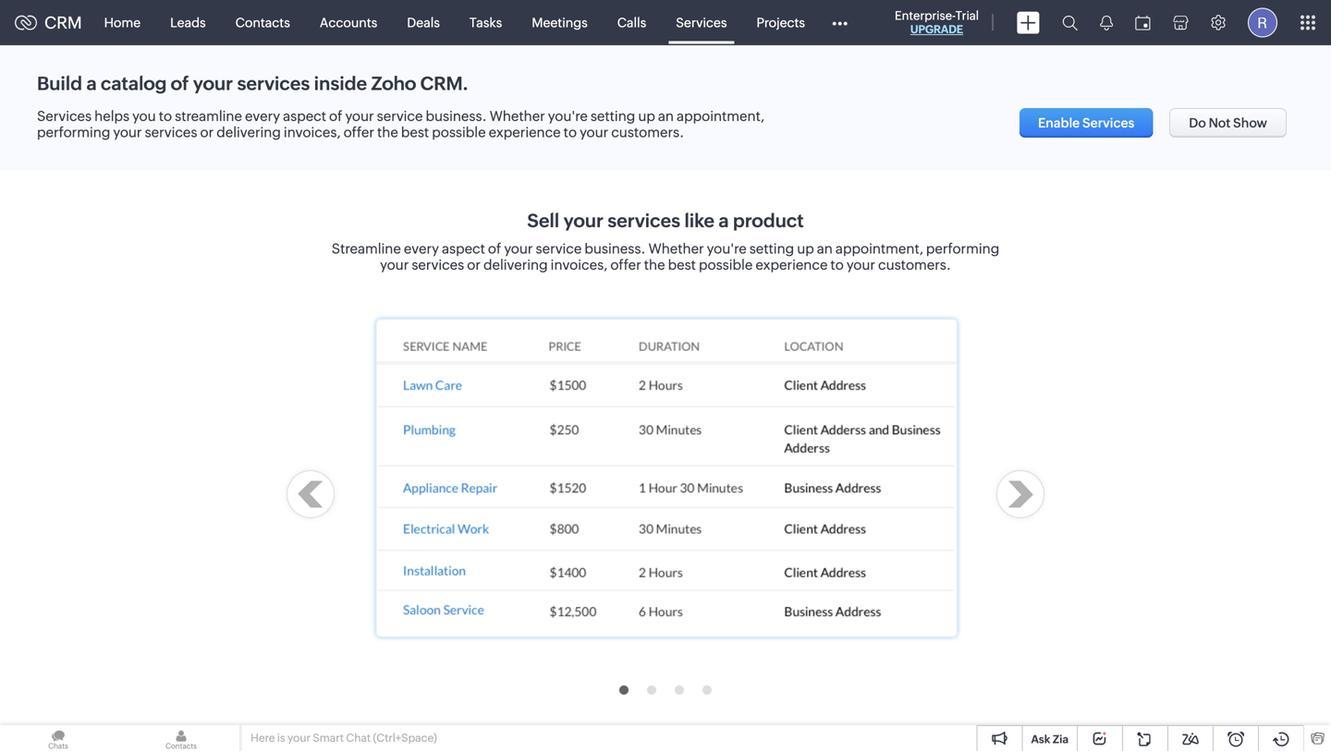 Task type: describe. For each thing, give the bounding box(es) containing it.
search image
[[1062, 15, 1078, 31]]

delivering inside "sell your services like a product streamline every aspect of your service business. whether you're setting up an appointment, performing your services or delivering invoices, offer the best possible experience to your customers."
[[483, 257, 548, 273]]

crm
[[44, 13, 82, 32]]

every inside services helps you to streamline every aspect of your service business. whether you're setting up an appointment, performing your services or delivering invoices, offer the best possible experience to your customers.
[[245, 108, 280, 124]]

upgrade
[[911, 23, 963, 36]]

customers. inside services helps you to streamline every aspect of your service business. whether you're setting up an appointment, performing your services or delivering invoices, offer the best possible experience to your customers.
[[611, 124, 684, 141]]

ask
[[1031, 734, 1050, 746]]

services inside services helps you to streamline every aspect of your service business. whether you're setting up an appointment, performing your services or delivering invoices, offer the best possible experience to your customers.
[[145, 124, 197, 141]]

like
[[684, 210, 715, 232]]

calls
[[617, 15, 646, 30]]

or inside services helps you to streamline every aspect of your service business. whether you're setting up an appointment, performing your services or delivering invoices, offer the best possible experience to your customers.
[[200, 124, 214, 141]]

enable services button
[[1020, 108, 1153, 138]]

not
[[1209, 116, 1231, 130]]

projects
[[757, 15, 805, 30]]

services for services helps you to streamline every aspect of your service business. whether you're setting up an appointment, performing your services or delivering invoices, offer the best possible experience to your customers.
[[37, 108, 92, 124]]

streamline
[[175, 108, 242, 124]]

whether inside "sell your services like a product streamline every aspect of your service business. whether you're setting up an appointment, performing your services or delivering invoices, offer the best possible experience to your customers."
[[648, 241, 704, 257]]

meetings link
[[517, 0, 602, 45]]

delivering inside services helps you to streamline every aspect of your service business. whether you're setting up an appointment, performing your services or delivering invoices, offer the best possible experience to your customers.
[[217, 124, 281, 141]]

the inside services helps you to streamline every aspect of your service business. whether you're setting up an appointment, performing your services or delivering invoices, offer the best possible experience to your customers.
[[377, 124, 398, 141]]

product
[[733, 210, 804, 232]]

smart
[[313, 732, 344, 745]]

here
[[251, 732, 275, 745]]

(ctrl+space)
[[373, 732, 437, 745]]

do
[[1189, 116, 1206, 130]]

service list image
[[364, 306, 967, 650]]

search element
[[1051, 0, 1089, 45]]

accounts
[[320, 15, 377, 30]]

services left like
[[608, 210, 680, 232]]

sell your services like a product streamline every aspect of your service business. whether you're setting up an appointment, performing your services or delivering invoices, offer the best possible experience to your customers.
[[332, 210, 1000, 273]]

possible inside "sell your services like a product streamline every aspect of your service business. whether you're setting up an appointment, performing your services or delivering invoices, offer the best possible experience to your customers."
[[699, 257, 753, 273]]

here is your smart chat (ctrl+space)
[[251, 732, 437, 745]]

logo image
[[15, 15, 37, 30]]

profile element
[[1237, 0, 1289, 45]]

is
[[277, 732, 285, 745]]

contacts
[[235, 15, 290, 30]]

to inside "sell your services like a product streamline every aspect of your service business. whether you're setting up an appointment, performing your services or delivering invoices, offer the best possible experience to your customers."
[[831, 257, 844, 273]]

streamline
[[332, 241, 401, 257]]

performing inside "sell your services like a product streamline every aspect of your service business. whether you're setting up an appointment, performing your services or delivering invoices, offer the best possible experience to your customers."
[[926, 241, 1000, 257]]

home link
[[89, 0, 155, 45]]

build
[[37, 73, 82, 94]]

services inside button
[[1082, 116, 1135, 130]]

zia
[[1053, 734, 1069, 746]]

ask zia
[[1031, 734, 1069, 746]]

0 vertical spatial of
[[171, 73, 189, 94]]

performing inside services helps you to streamline every aspect of your service business. whether you're setting up an appointment, performing your services or delivering invoices, offer the best possible experience to your customers.
[[37, 124, 110, 141]]

show
[[1233, 116, 1267, 130]]

experience inside services helps you to streamline every aspect of your service business. whether you're setting up an appointment, performing your services or delivering invoices, offer the best possible experience to your customers.
[[489, 124, 561, 141]]

meetings
[[532, 15, 588, 30]]

customers. inside "sell your services like a product streamline every aspect of your service business. whether you're setting up an appointment, performing your services or delivering invoices, offer the best possible experience to your customers."
[[878, 257, 951, 273]]

services down contacts link
[[237, 73, 310, 94]]

an inside "sell your services like a product streamline every aspect of your service business. whether you're setting up an appointment, performing your services or delivering invoices, offer the best possible experience to your customers."
[[817, 241, 833, 257]]

invoices, inside "sell your services like a product streamline every aspect of your service business. whether you're setting up an appointment, performing your services or delivering invoices, offer the best possible experience to your customers."
[[551, 257, 608, 273]]

contacts image
[[123, 726, 239, 752]]

build a catalog of your services inside zoho crm.
[[37, 73, 469, 94]]

signals image
[[1100, 15, 1113, 31]]

chats image
[[0, 726, 116, 752]]

you're inside services helps you to streamline every aspect of your service business. whether you're setting up an appointment, performing your services or delivering invoices, offer the best possible experience to your customers.
[[548, 108, 588, 124]]

aspect inside "sell your services like a product streamline every aspect of your service business. whether you're setting up an appointment, performing your services or delivering invoices, offer the best possible experience to your customers."
[[442, 241, 485, 257]]

trial
[[956, 9, 979, 23]]



Task type: vqa. For each thing, say whether or not it's contained in the screenshot.
delivering
yes



Task type: locate. For each thing, give the bounding box(es) containing it.
business. inside services helps you to streamline every aspect of your service business. whether you're setting up an appointment, performing your services or delivering invoices, offer the best possible experience to your customers.
[[426, 108, 487, 124]]

you're
[[548, 108, 588, 124], [707, 241, 747, 257]]

home
[[104, 15, 141, 30]]

0 horizontal spatial the
[[377, 124, 398, 141]]

catalog
[[101, 73, 167, 94]]

0 vertical spatial a
[[86, 73, 97, 94]]

0 vertical spatial appointment,
[[677, 108, 764, 124]]

customers.
[[611, 124, 684, 141], [878, 257, 951, 273]]

services right calls
[[676, 15, 727, 30]]

0 vertical spatial whether
[[490, 108, 545, 124]]

you're inside "sell your services like a product streamline every aspect of your service business. whether you're setting up an appointment, performing your services or delivering invoices, offer the best possible experience to your customers."
[[707, 241, 747, 257]]

aspect inside services helps you to streamline every aspect of your service business. whether you're setting up an appointment, performing your services or delivering invoices, offer the best possible experience to your customers.
[[283, 108, 326, 124]]

best inside services helps you to streamline every aspect of your service business. whether you're setting up an appointment, performing your services or delivering invoices, offer the best possible experience to your customers.
[[401, 124, 429, 141]]

2 horizontal spatial of
[[488, 241, 501, 257]]

1 vertical spatial offer
[[610, 257, 641, 273]]

0 horizontal spatial aspect
[[283, 108, 326, 124]]

best
[[401, 124, 429, 141], [668, 257, 696, 273]]

invoices, down inside
[[284, 124, 341, 141]]

possible inside services helps you to streamline every aspect of your service business. whether you're setting up an appointment, performing your services or delivering invoices, offer the best possible experience to your customers.
[[432, 124, 486, 141]]

services down 'build'
[[37, 108, 92, 124]]

2 horizontal spatial services
[[1082, 116, 1135, 130]]

1 vertical spatial possible
[[699, 257, 753, 273]]

0 vertical spatial experience
[[489, 124, 561, 141]]

appointment, inside "sell your services like a product streamline every aspect of your service business. whether you're setting up an appointment, performing your services or delivering invoices, offer the best possible experience to your customers."
[[836, 241, 923, 257]]

1 horizontal spatial or
[[467, 257, 481, 273]]

offer
[[344, 124, 374, 141], [610, 257, 641, 273]]

0 vertical spatial setting
[[591, 108, 635, 124]]

1 horizontal spatial best
[[668, 257, 696, 273]]

tasks link
[[455, 0, 517, 45]]

0 horizontal spatial you're
[[548, 108, 588, 124]]

experience down product
[[756, 257, 828, 273]]

a right like
[[719, 210, 729, 232]]

0 vertical spatial performing
[[37, 124, 110, 141]]

the
[[377, 124, 398, 141], [644, 257, 665, 273]]

1 horizontal spatial service
[[536, 241, 582, 257]]

service inside "sell your services like a product streamline every aspect of your service business. whether you're setting up an appointment, performing your services or delivering invoices, offer the best possible experience to your customers."
[[536, 241, 582, 257]]

helps
[[94, 108, 129, 124]]

services
[[676, 15, 727, 30], [37, 108, 92, 124], [1082, 116, 1135, 130]]

1 vertical spatial you're
[[707, 241, 747, 257]]

1 vertical spatial an
[[817, 241, 833, 257]]

whether inside services helps you to streamline every aspect of your service business. whether you're setting up an appointment, performing your services or delivering invoices, offer the best possible experience to your customers.
[[490, 108, 545, 124]]

delivering down build a catalog of your services inside zoho crm.
[[217, 124, 281, 141]]

0 vertical spatial or
[[200, 124, 214, 141]]

projects link
[[742, 0, 820, 45]]

1 horizontal spatial up
[[797, 241, 814, 257]]

enterprise-
[[895, 9, 956, 23]]

experience inside "sell your services like a product streamline every aspect of your service business. whether you're setting up an appointment, performing your services or delivering invoices, offer the best possible experience to your customers."
[[756, 257, 828, 273]]

experience
[[489, 124, 561, 141], [756, 257, 828, 273]]

service down sell
[[536, 241, 582, 257]]

accounts link
[[305, 0, 392, 45]]

delivering
[[217, 124, 281, 141], [483, 257, 548, 273]]

1 horizontal spatial customers.
[[878, 257, 951, 273]]

whether
[[490, 108, 545, 124], [648, 241, 704, 257]]

1 horizontal spatial appointment,
[[836, 241, 923, 257]]

possible down like
[[699, 257, 753, 273]]

0 horizontal spatial offer
[[344, 124, 374, 141]]

profile image
[[1248, 8, 1278, 37]]

0 vertical spatial invoices,
[[284, 124, 341, 141]]

services right enable
[[1082, 116, 1135, 130]]

create menu image
[[1017, 12, 1040, 34]]

0 vertical spatial best
[[401, 124, 429, 141]]

0 horizontal spatial possible
[[432, 124, 486, 141]]

business. inside "sell your services like a product streamline every aspect of your service business. whether you're setting up an appointment, performing your services or delivering invoices, offer the best possible experience to your customers."
[[585, 241, 646, 257]]

or
[[200, 124, 214, 141], [467, 257, 481, 273]]

0 horizontal spatial a
[[86, 73, 97, 94]]

appointment,
[[677, 108, 764, 124], [836, 241, 923, 257]]

1 horizontal spatial to
[[564, 124, 577, 141]]

calls link
[[602, 0, 661, 45]]

services right streamline on the left
[[412, 257, 464, 273]]

calendar image
[[1135, 15, 1151, 30]]

possible
[[432, 124, 486, 141], [699, 257, 753, 273]]

every right streamline on the left
[[404, 241, 439, 257]]

up
[[638, 108, 655, 124], [797, 241, 814, 257]]

of
[[171, 73, 189, 94], [329, 108, 342, 124], [488, 241, 501, 257]]

services helps you to streamline every aspect of your service business. whether you're setting up an appointment, performing your services or delivering invoices, offer the best possible experience to your customers.
[[37, 108, 764, 141]]

1 horizontal spatial whether
[[648, 241, 704, 257]]

enable
[[1038, 116, 1080, 130]]

Other Modules field
[[820, 8, 860, 37]]

1 horizontal spatial performing
[[926, 241, 1000, 257]]

your
[[193, 73, 233, 94], [345, 108, 374, 124], [113, 124, 142, 141], [580, 124, 608, 141], [564, 210, 604, 232], [504, 241, 533, 257], [380, 257, 409, 273], [847, 257, 875, 273], [288, 732, 311, 745]]

crm link
[[15, 13, 82, 32]]

a
[[86, 73, 97, 94], [719, 210, 729, 232]]

0 horizontal spatial customers.
[[611, 124, 684, 141]]

deals link
[[392, 0, 455, 45]]

delivering down sell
[[483, 257, 548, 273]]

1 vertical spatial a
[[719, 210, 729, 232]]

to
[[159, 108, 172, 124], [564, 124, 577, 141], [831, 257, 844, 273]]

do not show
[[1189, 116, 1267, 130]]

of inside "sell your services like a product streamline every aspect of your service business. whether you're setting up an appointment, performing your services or delivering invoices, offer the best possible experience to your customers."
[[488, 241, 501, 257]]

services inside services helps you to streamline every aspect of your service business. whether you're setting up an appointment, performing your services or delivering invoices, offer the best possible experience to your customers.
[[37, 108, 92, 124]]

performing
[[37, 124, 110, 141], [926, 241, 1000, 257]]

0 horizontal spatial or
[[200, 124, 214, 141]]

1 horizontal spatial delivering
[[483, 257, 548, 273]]

services
[[237, 73, 310, 94], [145, 124, 197, 141], [608, 210, 680, 232], [412, 257, 464, 273]]

best inside "sell your services like a product streamline every aspect of your service business. whether you're setting up an appointment, performing your services or delivering invoices, offer the best possible experience to your customers."
[[668, 257, 696, 273]]

0 horizontal spatial service
[[377, 108, 423, 124]]

0 horizontal spatial of
[[171, 73, 189, 94]]

0 vertical spatial service
[[377, 108, 423, 124]]

0 vertical spatial every
[[245, 108, 280, 124]]

1 horizontal spatial you're
[[707, 241, 747, 257]]

appointment, inside services helps you to streamline every aspect of your service business. whether you're setting up an appointment, performing your services or delivering invoices, offer the best possible experience to your customers.
[[677, 108, 764, 124]]

aspect
[[283, 108, 326, 124], [442, 241, 485, 257]]

0 horizontal spatial performing
[[37, 124, 110, 141]]

best down like
[[668, 257, 696, 273]]

0 horizontal spatial appointment,
[[677, 108, 764, 124]]

0 vertical spatial business.
[[426, 108, 487, 124]]

1 horizontal spatial business.
[[585, 241, 646, 257]]

services link
[[661, 0, 742, 45]]

create menu element
[[1006, 0, 1051, 45]]

1 horizontal spatial of
[[329, 108, 342, 124]]

leads link
[[155, 0, 221, 45]]

do not show button
[[1170, 108, 1287, 138]]

0 horizontal spatial delivering
[[217, 124, 281, 141]]

0 horizontal spatial invoices,
[[284, 124, 341, 141]]

1 vertical spatial service
[[536, 241, 582, 257]]

or inside "sell your services like a product streamline every aspect of your service business. whether you're setting up an appointment, performing your services or delivering invoices, offer the best possible experience to your customers."
[[467, 257, 481, 273]]

1 vertical spatial customers.
[[878, 257, 951, 273]]

1 vertical spatial experience
[[756, 257, 828, 273]]

setting
[[591, 108, 635, 124], [749, 241, 794, 257]]

0 vertical spatial delivering
[[217, 124, 281, 141]]

contacts link
[[221, 0, 305, 45]]

1 vertical spatial delivering
[[483, 257, 548, 273]]

1 horizontal spatial invoices,
[[551, 257, 608, 273]]

0 vertical spatial offer
[[344, 124, 374, 141]]

0 horizontal spatial setting
[[591, 108, 635, 124]]

1 horizontal spatial the
[[644, 257, 665, 273]]

1 vertical spatial every
[[404, 241, 439, 257]]

1 horizontal spatial aspect
[[442, 241, 485, 257]]

setting inside "sell your services like a product streamline every aspect of your service business. whether you're setting up an appointment, performing your services or delivering invoices, offer the best possible experience to your customers."
[[749, 241, 794, 257]]

0 vertical spatial customers.
[[611, 124, 684, 141]]

0 vertical spatial aspect
[[283, 108, 326, 124]]

1 vertical spatial appointment,
[[836, 241, 923, 257]]

every down build a catalog of your services inside zoho crm.
[[245, 108, 280, 124]]

an
[[658, 108, 674, 124], [817, 241, 833, 257]]

enterprise-trial upgrade
[[895, 9, 979, 36]]

1 vertical spatial up
[[797, 241, 814, 257]]

0 horizontal spatial an
[[658, 108, 674, 124]]

1 horizontal spatial an
[[817, 241, 833, 257]]

zoho
[[371, 73, 416, 94]]

0 horizontal spatial best
[[401, 124, 429, 141]]

deals
[[407, 15, 440, 30]]

tasks
[[470, 15, 502, 30]]

1 horizontal spatial every
[[404, 241, 439, 257]]

1 horizontal spatial setting
[[749, 241, 794, 257]]

every inside "sell your services like a product streamline every aspect of your service business. whether you're setting up an appointment, performing your services or delivering invoices, offer the best possible experience to your customers."
[[404, 241, 439, 257]]

1 horizontal spatial possible
[[699, 257, 753, 273]]

invoices,
[[284, 124, 341, 141], [551, 257, 608, 273]]

best down zoho
[[401, 124, 429, 141]]

offer inside services helps you to streamline every aspect of your service business. whether you're setting up an appointment, performing your services or delivering invoices, offer the best possible experience to your customers.
[[344, 124, 374, 141]]

business.
[[426, 108, 487, 124], [585, 241, 646, 257]]

up inside "sell your services like a product streamline every aspect of your service business. whether you're setting up an appointment, performing your services or delivering invoices, offer the best possible experience to your customers."
[[797, 241, 814, 257]]

0 vertical spatial you're
[[548, 108, 588, 124]]

0 horizontal spatial whether
[[490, 108, 545, 124]]

the inside "sell your services like a product streamline every aspect of your service business. whether you're setting up an appointment, performing your services or delivering invoices, offer the best possible experience to your customers."
[[644, 257, 665, 273]]

0 horizontal spatial business.
[[426, 108, 487, 124]]

invoices, inside services helps you to streamline every aspect of your service business. whether you're setting up an appointment, performing your services or delivering invoices, offer the best possible experience to your customers.
[[284, 124, 341, 141]]

sell
[[527, 210, 559, 232]]

0 vertical spatial the
[[377, 124, 398, 141]]

1 vertical spatial business.
[[585, 241, 646, 257]]

enable services
[[1038, 116, 1135, 130]]

0 vertical spatial possible
[[432, 124, 486, 141]]

service inside services helps you to streamline every aspect of your service business. whether you're setting up an appointment, performing your services or delivering invoices, offer the best possible experience to your customers.
[[377, 108, 423, 124]]

of inside services helps you to streamline every aspect of your service business. whether you're setting up an appointment, performing your services or delivering invoices, offer the best possible experience to your customers.
[[329, 108, 342, 124]]

0 vertical spatial up
[[638, 108, 655, 124]]

0 horizontal spatial to
[[159, 108, 172, 124]]

2 horizontal spatial to
[[831, 257, 844, 273]]

1 vertical spatial invoices,
[[551, 257, 608, 273]]

a inside "sell your services like a product streamline every aspect of your service business. whether you're setting up an appointment, performing your services or delivering invoices, offer the best possible experience to your customers."
[[719, 210, 729, 232]]

leads
[[170, 15, 206, 30]]

1 vertical spatial or
[[467, 257, 481, 273]]

2 vertical spatial of
[[488, 241, 501, 257]]

1 horizontal spatial services
[[676, 15, 727, 30]]

1 vertical spatial whether
[[648, 241, 704, 257]]

service
[[377, 108, 423, 124], [536, 241, 582, 257]]

services right helps
[[145, 124, 197, 141]]

1 vertical spatial of
[[329, 108, 342, 124]]

0 horizontal spatial up
[[638, 108, 655, 124]]

experience up sell
[[489, 124, 561, 141]]

a right 'build'
[[86, 73, 97, 94]]

offer inside "sell your services like a product streamline every aspect of your service business. whether you're setting up an appointment, performing your services or delivering invoices, offer the best possible experience to your customers."
[[610, 257, 641, 273]]

1 vertical spatial setting
[[749, 241, 794, 257]]

1 vertical spatial the
[[644, 257, 665, 273]]

1 vertical spatial aspect
[[442, 241, 485, 257]]

crm.
[[420, 73, 469, 94]]

signals element
[[1089, 0, 1124, 45]]

chat
[[346, 732, 371, 745]]

setting inside services helps you to streamline every aspect of your service business. whether you're setting up an appointment, performing your services or delivering invoices, offer the best possible experience to your customers.
[[591, 108, 635, 124]]

inside
[[314, 73, 367, 94]]

possible down crm.
[[432, 124, 486, 141]]

1 vertical spatial performing
[[926, 241, 1000, 257]]

service down zoho
[[377, 108, 423, 124]]

1 horizontal spatial offer
[[610, 257, 641, 273]]

every
[[245, 108, 280, 124], [404, 241, 439, 257]]

you
[[132, 108, 156, 124]]

1 horizontal spatial experience
[[756, 257, 828, 273]]

0 horizontal spatial experience
[[489, 124, 561, 141]]

0 horizontal spatial services
[[37, 108, 92, 124]]

1 vertical spatial best
[[668, 257, 696, 273]]

0 horizontal spatial every
[[245, 108, 280, 124]]

services for services
[[676, 15, 727, 30]]

an inside services helps you to streamline every aspect of your service business. whether you're setting up an appointment, performing your services or delivering invoices, offer the best possible experience to your customers.
[[658, 108, 674, 124]]

invoices, down sell
[[551, 257, 608, 273]]

up inside services helps you to streamline every aspect of your service business. whether you're setting up an appointment, performing your services or delivering invoices, offer the best possible experience to your customers.
[[638, 108, 655, 124]]

0 vertical spatial an
[[658, 108, 674, 124]]

1 horizontal spatial a
[[719, 210, 729, 232]]



